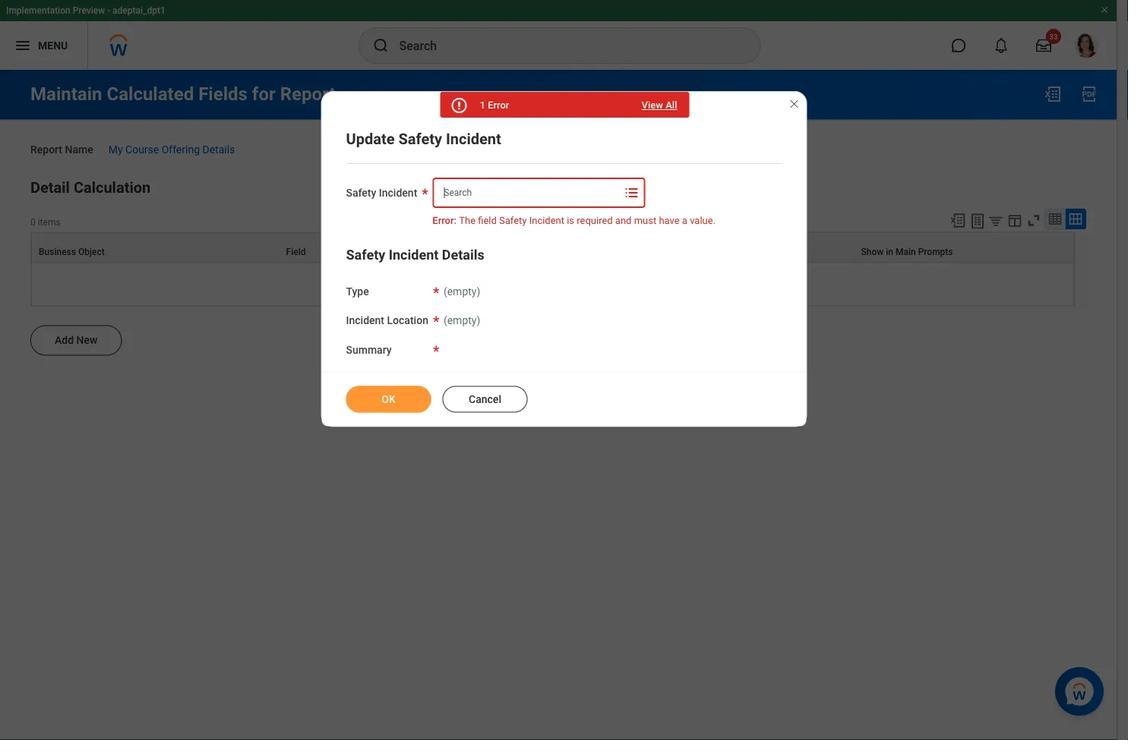 Task type: locate. For each thing, give the bounding box(es) containing it.
error
[[488, 100, 509, 111]]

maintain calculated fields for report main content
[[0, 70, 1117, 377]]

summary
[[346, 344, 392, 357]]

0 horizontal spatial report
[[30, 143, 62, 156]]

safety incident
[[346, 187, 417, 199]]

1 (empty) from the top
[[444, 285, 480, 298]]

safety right update
[[399, 130, 442, 148]]

toolbar
[[943, 208, 1087, 232]]

update safety incident
[[346, 130, 501, 148]]

calculated
[[107, 83, 194, 105]]

add
[[55, 334, 74, 347]]

all
[[666, 100, 677, 111]]

(empty) for incident location
[[444, 315, 480, 327]]

details
[[202, 143, 235, 156], [442, 247, 485, 263]]

safety up the field popup button
[[346, 187, 376, 199]]

close environment banner image
[[1100, 5, 1109, 14]]

row containing business object
[[31, 232, 1074, 262]]

update safety incident dialog
[[321, 91, 807, 428]]

export to excel image
[[1044, 85, 1062, 103], [950, 212, 967, 229]]

have
[[659, 215, 680, 226]]

1 vertical spatial details
[[442, 247, 485, 263]]

0 horizontal spatial details
[[202, 143, 235, 156]]

2 field from the left
[[450, 246, 469, 257]]

ok
[[382, 393, 396, 406]]

incident up "summary" on the left top
[[346, 315, 384, 327]]

notifications large image
[[994, 38, 1009, 53]]

1 horizontal spatial details
[[442, 247, 485, 263]]

details inside group
[[442, 247, 485, 263]]

show in main prompts
[[861, 246, 953, 257]]

0 vertical spatial details
[[202, 143, 235, 156]]

safety down safety incident
[[346, 247, 385, 263]]

error: the field safety incident is required and must have a value.
[[433, 215, 716, 226]]

report right for
[[280, 83, 336, 105]]

-
[[107, 5, 110, 16]]

field
[[478, 215, 497, 226]]

(empty)
[[444, 285, 480, 298], [444, 315, 480, 327]]

0 horizontal spatial export to excel image
[[950, 212, 967, 229]]

fields
[[198, 83, 248, 105]]

1 error
[[480, 100, 509, 111]]

(empty) down the field type
[[444, 285, 480, 298]]

(empty) right location
[[444, 315, 480, 327]]

1 vertical spatial type
[[346, 285, 369, 298]]

prompts
[[918, 246, 953, 257]]

0 vertical spatial report
[[280, 83, 336, 105]]

value.
[[690, 215, 716, 226]]

0 vertical spatial (empty)
[[444, 285, 480, 298]]

row
[[31, 232, 1074, 262]]

type down the field
[[471, 246, 491, 257]]

report
[[280, 83, 336, 105], [30, 143, 62, 156]]

0
[[30, 217, 36, 227]]

1 vertical spatial (empty)
[[444, 315, 480, 327]]

export to excel image for 0 items
[[950, 212, 967, 229]]

1 horizontal spatial report
[[280, 83, 336, 105]]

type up incident location
[[346, 285, 369, 298]]

incident location
[[346, 315, 429, 327]]

0 horizontal spatial type
[[346, 285, 369, 298]]

0 vertical spatial type
[[471, 246, 491, 257]]

close succession scorecard image
[[788, 98, 801, 110]]

prompts image
[[623, 184, 641, 202]]

incident down update safety incident
[[379, 187, 417, 199]]

search image
[[372, 36, 390, 55]]

0 horizontal spatial field
[[286, 246, 306, 257]]

1 field from the left
[[286, 246, 306, 257]]

incident left is
[[529, 215, 565, 226]]

my
[[108, 143, 123, 156]]

details right offering
[[202, 143, 235, 156]]

implementation preview -   adeptai_dpt1 banner
[[0, 0, 1117, 70]]

safety
[[399, 130, 442, 148], [346, 187, 376, 199], [499, 215, 527, 226], [346, 247, 385, 263]]

details down the
[[442, 247, 485, 263]]

calculation
[[74, 179, 151, 197]]

business
[[39, 246, 76, 257]]

field
[[286, 246, 306, 257], [450, 246, 469, 257]]

type inside safety incident details group
[[346, 285, 369, 298]]

show
[[861, 246, 884, 257]]

1 vertical spatial export to excel image
[[950, 212, 967, 229]]

1 horizontal spatial export to excel image
[[1044, 85, 1062, 103]]

2 (empty) from the top
[[444, 315, 480, 327]]

my course offering details
[[108, 143, 235, 156]]

view all
[[642, 100, 677, 111]]

0 vertical spatial export to excel image
[[1044, 85, 1062, 103]]

click to view/edit grid preferences image
[[1007, 212, 1024, 229]]

and
[[615, 215, 632, 226]]

type
[[471, 246, 491, 257], [346, 285, 369, 298]]

expand table image
[[1068, 211, 1084, 227]]

safety incident details group
[[346, 246, 782, 358]]

maintain calculated fields for report
[[30, 83, 336, 105]]

report left name at left
[[30, 143, 62, 156]]

incident
[[446, 130, 501, 148], [379, 187, 417, 199], [529, 215, 565, 226], [389, 247, 439, 263], [346, 315, 384, 327]]

field type
[[450, 246, 491, 257]]

cancel button
[[443, 387, 528, 413]]

export to excel image left export to worksheets icon on the top right
[[950, 212, 967, 229]]

add new button
[[30, 325, 122, 356]]

in
[[886, 246, 894, 257]]

object
[[78, 246, 105, 257]]

Safety Incident field
[[434, 179, 621, 207]]

export to excel image left view printable version (pdf) image
[[1044, 85, 1062, 103]]

1 horizontal spatial field
[[450, 246, 469, 257]]

1 horizontal spatial type
[[471, 246, 491, 257]]

1
[[480, 100, 485, 111]]

safety inside group
[[346, 247, 385, 263]]



Task type: describe. For each thing, give the bounding box(es) containing it.
report name
[[30, 143, 93, 156]]

incident down "1"
[[446, 130, 501, 148]]

exclamation image
[[453, 100, 464, 112]]

main
[[896, 246, 916, 257]]

a
[[682, 215, 688, 226]]

add new
[[55, 334, 98, 347]]

row inside detail calculation group
[[31, 232, 1074, 262]]

0 items
[[30, 217, 60, 227]]

details inside maintain calculated fields for report main content
[[202, 143, 235, 156]]

field button
[[279, 233, 442, 262]]

type inside popup button
[[471, 246, 491, 257]]

location
[[387, 315, 429, 327]]

toolbar inside detail calculation group
[[943, 208, 1087, 232]]

name
[[65, 143, 93, 156]]

is
[[567, 215, 575, 226]]

view
[[642, 100, 663, 111]]

1 vertical spatial report
[[30, 143, 62, 156]]

detail calculation group
[[30, 176, 1087, 363]]

detail calculation
[[30, 179, 151, 197]]

inbox large image
[[1036, 38, 1052, 53]]

cancel
[[469, 393, 501, 406]]

field type button
[[443, 233, 606, 262]]

business object button
[[32, 233, 279, 262]]

new
[[76, 334, 98, 347]]

fullscreen image
[[1026, 212, 1043, 229]]

my course offering details link
[[108, 140, 235, 156]]

safety incident details
[[346, 247, 485, 263]]

course
[[125, 143, 159, 156]]

error:
[[433, 215, 457, 226]]

select to filter grid data image
[[988, 213, 1005, 229]]

incident down error:
[[389, 247, 439, 263]]

export to excel image for maintain calculated fields for report
[[1044, 85, 1062, 103]]

detail
[[30, 179, 70, 197]]

safety right the field
[[499, 215, 527, 226]]

ok button
[[346, 387, 431, 413]]

view printable version (pdf) image
[[1081, 85, 1099, 103]]

show in main prompts button
[[855, 233, 1074, 262]]

must
[[634, 215, 657, 226]]

safety incident details button
[[346, 247, 485, 263]]

business object
[[39, 246, 105, 257]]

field for field type
[[450, 246, 469, 257]]

maintain
[[30, 83, 102, 105]]

preview
[[73, 5, 105, 16]]

implementation
[[6, 5, 70, 16]]

profile logan mcneil element
[[1065, 29, 1108, 62]]

items
[[38, 217, 60, 227]]

table image
[[1048, 211, 1063, 227]]

the
[[459, 215, 476, 226]]

export to worksheets image
[[969, 212, 987, 230]]

(empty) for type
[[444, 285, 480, 298]]

adeptai_dpt1
[[113, 5, 166, 16]]

offering
[[162, 143, 200, 156]]

implementation preview -   adeptai_dpt1
[[6, 5, 166, 16]]

for
[[252, 83, 276, 105]]

update
[[346, 130, 395, 148]]

detail calculation button
[[30, 179, 151, 197]]

required
[[577, 215, 613, 226]]

field for field
[[286, 246, 306, 257]]



Task type: vqa. For each thing, say whether or not it's contained in the screenshot.
Report
yes



